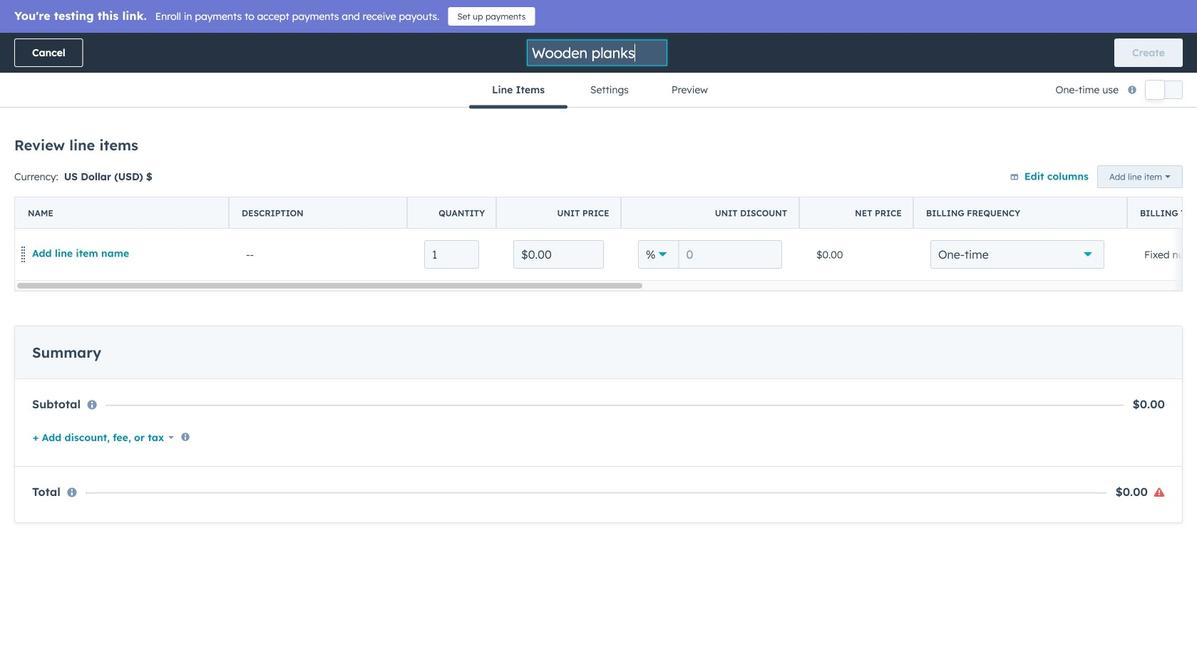 Task type: describe. For each thing, give the bounding box(es) containing it.
press to sort. image for seventh press to sort. element from right
[[396, 190, 402, 200]]

6 press to sort. element from the left
[[946, 190, 951, 201]]

navigation inside page section element
[[469, 73, 728, 109]]

Add a payment link name field
[[530, 43, 640, 62]]

4 press to sort. image from the left
[[1025, 190, 1031, 200]]

page section element
[[0, 33, 1197, 109]]

2 press to sort. image from the left
[[779, 190, 784, 200]]

press to sort. image for first press to sort. element
[[107, 190, 112, 200]]

5 press to sort. image from the left
[[1111, 190, 1116, 200]]



Task type: vqa. For each thing, say whether or not it's contained in the screenshot.
6th Press to sort. Element from the left
yes



Task type: locate. For each thing, give the bounding box(es) containing it.
press to sort. element
[[107, 190, 112, 201], [396, 190, 402, 201], [571, 190, 576, 201], [684, 190, 689, 201], [779, 190, 784, 201], [946, 190, 951, 201], [1025, 190, 1031, 201], [1111, 190, 1116, 201]]

7 press to sort. element from the left
[[1025, 190, 1031, 201]]

press to sort. image
[[571, 190, 576, 200], [779, 190, 784, 200], [946, 190, 951, 200], [1025, 190, 1031, 200], [1111, 190, 1116, 200]]

3 press to sort. image from the left
[[946, 190, 951, 200]]

2 press to sort. element from the left
[[396, 190, 402, 201]]

None text field
[[513, 240, 604, 269]]

press to sort. image for fifth press to sort. element from right
[[684, 190, 689, 200]]

1 press to sort. element from the left
[[107, 190, 112, 201]]

2 press to sort. image from the left
[[396, 190, 402, 200]]

5 press to sort. element from the left
[[779, 190, 784, 201]]

press to sort. image
[[107, 190, 112, 200], [396, 190, 402, 200], [684, 190, 689, 200]]

navigation
[[469, 73, 728, 109]]

Search search field
[[34, 136, 319, 165]]

1 horizontal spatial press to sort. image
[[396, 190, 402, 200]]

4 press to sort. element from the left
[[684, 190, 689, 201]]

3 press to sort. image from the left
[[684, 190, 689, 200]]

8 press to sort. element from the left
[[1111, 190, 1116, 201]]

2 horizontal spatial press to sort. image
[[684, 190, 689, 200]]

0 text field
[[678, 240, 782, 269]]

3 press to sort. element from the left
[[571, 190, 576, 201]]

pagination navigation
[[484, 281, 613, 300]]

1 press to sort. image from the left
[[107, 190, 112, 200]]

0 horizontal spatial press to sort. image
[[107, 190, 112, 200]]

None text field
[[424, 240, 479, 269]]

1 press to sort. image from the left
[[571, 190, 576, 200]]

dialog
[[0, 0, 1197, 662]]

column header
[[223, 180, 336, 211], [15, 197, 230, 229], [229, 197, 408, 229], [407, 197, 497, 229], [496, 197, 622, 229], [621, 197, 800, 229], [799, 197, 914, 229], [913, 197, 1128, 229], [1127, 197, 1197, 229]]



